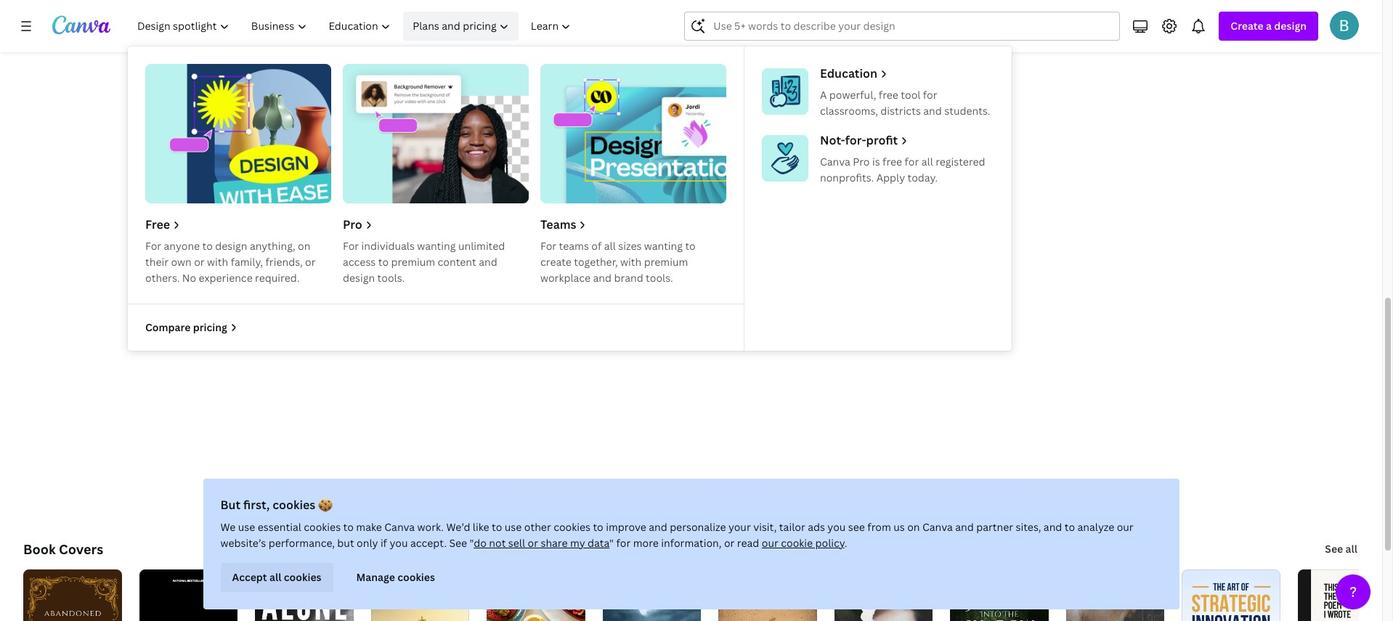 Task type: locate. For each thing, give the bounding box(es) containing it.
design down the access
[[343, 271, 375, 285]]

for
[[923, 88, 937, 102], [905, 155, 919, 169], [616, 536, 631, 550]]

experience
[[199, 271, 253, 285]]

to down individuals
[[378, 255, 389, 269]]

all inside for teams of all sizes wanting to create together, with premium workplace and brand tools.
[[604, 239, 616, 253]]

for inside 'for anyone to design anything, on their own or with family, friends, or others. no experience required.'
[[145, 239, 161, 253]]

access
[[343, 255, 376, 269]]

1 " from the left
[[470, 536, 474, 550]]

covers
[[59, 540, 103, 558]]

tool
[[901, 88, 921, 102]]

our right analyze
[[1117, 520, 1134, 534]]

compare pricing
[[145, 320, 227, 334]]

or right own
[[194, 255, 205, 269]]

wanting inside for teams of all sizes wanting to create together, with premium workplace and brand tools.
[[644, 239, 683, 253]]

with for free
[[207, 255, 228, 269]]

today.
[[908, 171, 938, 184]]

profit
[[866, 132, 898, 148]]

0 horizontal spatial "
[[470, 536, 474, 550]]

sizes
[[618, 239, 642, 253]]

wanting inside for individuals wanting unlimited access to premium content and design tools.
[[417, 239, 456, 253]]

and right districts
[[923, 104, 942, 118]]

personalize
[[670, 520, 726, 534]]

1 use from the left
[[238, 520, 255, 534]]

with inside 'for anyone to design anything, on their own or with family, friends, or others. no experience required.'
[[207, 255, 228, 269]]

1 horizontal spatial pro
[[853, 155, 870, 169]]

no
[[182, 271, 196, 285]]

2 vertical spatial design
[[343, 271, 375, 285]]

and
[[442, 19, 460, 33], [923, 104, 942, 118], [479, 255, 497, 269], [593, 271, 612, 285], [649, 520, 667, 534], [955, 520, 974, 534], [1044, 520, 1062, 534]]

all
[[922, 155, 933, 169], [604, 239, 616, 253], [1346, 542, 1358, 556], [269, 570, 281, 584]]

for up the access
[[343, 239, 359, 253]]

0 horizontal spatial design
[[215, 239, 247, 253]]

only
[[357, 536, 378, 550]]

to up the but
[[343, 520, 354, 534]]

2 tools. from the left
[[646, 271, 673, 285]]

on inside we use essential cookies to make canva work. we'd like to use other cookies to improve and personalize your visit, tailor ads you see from us on canva and partner sites, and to analyze our website's performance, but only if you accept. see "
[[907, 520, 920, 534]]

use up website's
[[238, 520, 255, 534]]

see inside we use essential cookies to make canva work. we'd like to use other cookies to improve and personalize your visit, tailor ads you see from us on canva and partner sites, and to analyze our website's performance, but only if you accept. see "
[[449, 536, 467, 550]]

powerful,
[[829, 88, 876, 102]]

my
[[570, 536, 585, 550]]

for for teams
[[540, 239, 556, 253]]

on
[[298, 239, 310, 253], [907, 520, 920, 534]]

and right plans
[[442, 19, 460, 33]]

1 horizontal spatial our
[[1117, 520, 1134, 534]]

cookie
[[781, 536, 813, 550]]

tools. right brand
[[646, 271, 673, 285]]

0 horizontal spatial pro
[[343, 216, 362, 232]]

for up today. on the top right of the page
[[905, 155, 919, 169]]

design
[[1274, 19, 1307, 33], [215, 239, 247, 253], [343, 271, 375, 285]]

1 horizontal spatial for
[[905, 155, 919, 169]]

for up their
[[145, 239, 161, 253]]

for up create at the top left of the page
[[540, 239, 556, 253]]

plans and pricing button
[[403, 12, 519, 41]]

plans
[[413, 19, 439, 33]]

top level navigation element
[[128, 12, 1012, 351]]

canva inside canva pro is free for all registered nonprofits. apply today.
[[820, 155, 850, 169]]

cookies down the performance,
[[284, 570, 321, 584]]

manage cookies button
[[345, 563, 447, 592]]

on up friends,
[[298, 239, 310, 253]]

0 vertical spatial for
[[923, 88, 937, 102]]

cookies up my
[[554, 520, 591, 534]]

2 horizontal spatial for
[[923, 88, 937, 102]]

0 horizontal spatial for
[[145, 239, 161, 253]]

create
[[1231, 19, 1264, 33]]

and left partner
[[955, 520, 974, 534]]

wanting right sizes
[[644, 239, 683, 253]]

for inside canva pro is free for all registered nonprofits. apply today.
[[905, 155, 919, 169]]

you
[[828, 520, 846, 534], [390, 536, 408, 550]]

premium right together,
[[644, 255, 688, 269]]

see all link
[[1324, 535, 1359, 564]]

0 vertical spatial on
[[298, 239, 310, 253]]

canva up the nonprofits.
[[820, 155, 850, 169]]

tools. down individuals
[[377, 271, 405, 285]]

pricing inside menu
[[193, 320, 227, 334]]

for inside a powerful, free tool for classrooms, districts and students.
[[923, 88, 937, 102]]

to right anyone
[[202, 239, 213, 253]]

1 for from the left
[[145, 239, 161, 253]]

you up policy
[[828, 520, 846, 534]]

0 vertical spatial free
[[879, 88, 898, 102]]

their
[[145, 255, 169, 269]]

2 vertical spatial for
[[616, 536, 631, 550]]

1 horizontal spatial you
[[828, 520, 846, 534]]

1 horizontal spatial pricing
[[463, 19, 497, 33]]

first,
[[243, 497, 270, 513]]

Search search field
[[714, 12, 1091, 40]]

to
[[202, 239, 213, 253], [685, 239, 696, 253], [378, 255, 389, 269], [343, 520, 354, 534], [492, 520, 502, 534], [593, 520, 603, 534], [1065, 520, 1075, 534]]

free up districts
[[879, 88, 898, 102]]

and inside popup button
[[442, 19, 460, 33]]

performance,
[[269, 536, 335, 550]]

and right sites,
[[1044, 520, 1062, 534]]

1 horizontal spatial use
[[505, 520, 522, 534]]

and down together,
[[593, 271, 612, 285]]

0 horizontal spatial see
[[449, 536, 467, 550]]

0 horizontal spatial our
[[762, 536, 778, 550]]

with up experience
[[207, 255, 228, 269]]

premium inside for teams of all sizes wanting to create together, with premium workplace and brand tools.
[[644, 255, 688, 269]]

but
[[337, 536, 354, 550]]

None search field
[[684, 12, 1120, 41]]

for inside but first, cookies 🍪 'dialog'
[[616, 536, 631, 550]]

canva right us at the bottom of the page
[[922, 520, 953, 534]]

or right sell at the bottom left of the page
[[528, 536, 538, 550]]

and up do not sell or share my data " for more information, or read our cookie policy .
[[649, 520, 667, 534]]

anything,
[[250, 239, 295, 253]]

for down improve
[[616, 536, 631, 550]]

2 with from the left
[[620, 255, 642, 269]]

pricing right compare
[[193, 320, 227, 334]]

2 horizontal spatial for
[[540, 239, 556, 253]]

" down like
[[470, 536, 474, 550]]

0 horizontal spatial on
[[298, 239, 310, 253]]

education
[[820, 65, 877, 81]]

cookies
[[272, 497, 315, 513], [304, 520, 341, 534], [554, 520, 591, 534], [284, 570, 321, 584], [397, 570, 435, 584]]

pricing right plans
[[463, 19, 497, 33]]

cookies up essential
[[272, 497, 315, 513]]

create
[[540, 255, 572, 269]]

together,
[[574, 255, 618, 269]]

a
[[820, 88, 827, 102]]

2 for from the left
[[343, 239, 359, 253]]

0 vertical spatial design
[[1274, 19, 1307, 33]]

pro left is at the top
[[853, 155, 870, 169]]

0 vertical spatial pricing
[[463, 19, 497, 33]]

see
[[848, 520, 865, 534]]

0 vertical spatial pro
[[853, 155, 870, 169]]

use up sell at the bottom left of the page
[[505, 520, 522, 534]]

0 vertical spatial our
[[1117, 520, 1134, 534]]

our down visit,
[[762, 536, 778, 550]]

0 horizontal spatial for
[[616, 536, 631, 550]]

premium inside for individuals wanting unlimited access to premium content and design tools.
[[391, 255, 435, 269]]

1 vertical spatial you
[[390, 536, 408, 550]]

1 tools. from the left
[[377, 271, 405, 285]]

to right sizes
[[685, 239, 696, 253]]

website's
[[220, 536, 266, 550]]

" down improve
[[609, 536, 614, 550]]

pro up the access
[[343, 216, 362, 232]]

3 for from the left
[[540, 239, 556, 253]]

do not sell or share my data " for more information, or read our cookie policy .
[[474, 536, 847, 550]]

and inside a powerful, free tool for classrooms, districts and students.
[[923, 104, 942, 118]]

1 horizontal spatial "
[[609, 536, 614, 550]]

our cookie policy link
[[762, 536, 845, 550]]

for inside for individuals wanting unlimited access to premium content and design tools.
[[343, 239, 359, 253]]

create a design button
[[1219, 12, 1318, 41]]

districts
[[881, 104, 921, 118]]

accept all cookies
[[232, 570, 321, 584]]

plans and pricing
[[413, 19, 497, 33]]

other
[[524, 520, 551, 534]]

design right the a
[[1274, 19, 1307, 33]]

for inside for teams of all sizes wanting to create together, with premium workplace and brand tools.
[[540, 239, 556, 253]]

pricing
[[463, 19, 497, 33], [193, 320, 227, 334]]

1 premium from the left
[[391, 255, 435, 269]]

from
[[867, 520, 891, 534]]

1 wanting from the left
[[417, 239, 456, 253]]

1 horizontal spatial canva
[[820, 155, 850, 169]]

1 horizontal spatial premium
[[644, 255, 688, 269]]

free inside a powerful, free tool for classrooms, districts and students.
[[879, 88, 898, 102]]

or
[[194, 255, 205, 269], [305, 255, 316, 269], [528, 536, 538, 550], [724, 536, 735, 550]]

1 horizontal spatial with
[[620, 255, 642, 269]]

teams
[[559, 239, 589, 253]]

design up 'family,'
[[215, 239, 247, 253]]

we'd
[[446, 520, 470, 534]]

with inside for teams of all sizes wanting to create together, with premium workplace and brand tools.
[[620, 255, 642, 269]]

for teams of all sizes wanting to create together, with premium workplace and brand tools.
[[540, 239, 696, 285]]

0 horizontal spatial canva
[[384, 520, 415, 534]]

workplace
[[540, 271, 591, 285]]

1 horizontal spatial on
[[907, 520, 920, 534]]

compare pricing link
[[145, 320, 239, 336]]

1 horizontal spatial tools.
[[646, 271, 673, 285]]

premium down individuals
[[391, 255, 435, 269]]

not-for-profit
[[820, 132, 898, 148]]

our
[[1117, 520, 1134, 534], [762, 536, 778, 550]]

tools.
[[377, 271, 405, 285], [646, 271, 673, 285]]

all inside accept all cookies button
[[269, 570, 281, 584]]

2 wanting from the left
[[644, 239, 683, 253]]

with down sizes
[[620, 255, 642, 269]]

tools. inside for individuals wanting unlimited access to premium content and design tools.
[[377, 271, 405, 285]]

canva up if
[[384, 520, 415, 534]]

0 horizontal spatial premium
[[391, 255, 435, 269]]

on right us at the bottom of the page
[[907, 520, 920, 534]]

and inside for teams of all sizes wanting to create together, with premium workplace and brand tools.
[[593, 271, 612, 285]]

0 horizontal spatial pricing
[[193, 320, 227, 334]]

0 horizontal spatial tools.
[[377, 271, 405, 285]]

1 horizontal spatial see
[[1325, 542, 1343, 556]]

our inside we use essential cookies to make canva work. we'd like to use other cookies to improve and personalize your visit, tailor ads you see from us on canva and partner sites, and to analyze our website's performance, but only if you accept. see "
[[1117, 520, 1134, 534]]

do not sell or share my data link
[[474, 536, 609, 550]]

for for education
[[923, 88, 937, 102]]

0 horizontal spatial use
[[238, 520, 255, 534]]

cookies down 🍪
[[304, 520, 341, 534]]

2 premium from the left
[[644, 255, 688, 269]]

you right if
[[390, 536, 408, 550]]

for right tool
[[923, 88, 937, 102]]

individuals
[[361, 239, 415, 253]]

cookies down accept.
[[397, 570, 435, 584]]

free up apply
[[883, 155, 902, 169]]

to inside for individuals wanting unlimited access to premium content and design tools.
[[378, 255, 389, 269]]

use
[[238, 520, 255, 534], [505, 520, 522, 534]]

1 vertical spatial for
[[905, 155, 919, 169]]

wanting up the "content"
[[417, 239, 456, 253]]

1 vertical spatial pro
[[343, 216, 362, 232]]

🍪
[[318, 497, 333, 513]]

"
[[470, 536, 474, 550], [609, 536, 614, 550]]

premium
[[391, 255, 435, 269], [644, 255, 688, 269]]

1 vertical spatial design
[[215, 239, 247, 253]]

0 horizontal spatial wanting
[[417, 239, 456, 253]]

1 horizontal spatial wanting
[[644, 239, 683, 253]]

1 vertical spatial pricing
[[193, 320, 227, 334]]

1 horizontal spatial for
[[343, 239, 359, 253]]

1 vertical spatial free
[[883, 155, 902, 169]]

0 horizontal spatial with
[[207, 255, 228, 269]]

for-
[[845, 132, 866, 148]]

1 vertical spatial on
[[907, 520, 920, 534]]

compare
[[145, 320, 191, 334]]

analyze
[[1078, 520, 1114, 534]]

to left analyze
[[1065, 520, 1075, 534]]

1 with from the left
[[207, 255, 228, 269]]

apply
[[876, 171, 905, 184]]

1 horizontal spatial design
[[343, 271, 375, 285]]

to right like
[[492, 520, 502, 534]]

2 horizontal spatial design
[[1274, 19, 1307, 33]]

and down unlimited
[[479, 255, 497, 269]]



Task type: vqa. For each thing, say whether or not it's contained in the screenshot.
the bottommost "you"
yes



Task type: describe. For each thing, give the bounding box(es) containing it.
ads
[[808, 520, 825, 534]]

with for teams
[[620, 255, 642, 269]]

on inside 'for anyone to design anything, on their own or with family, friends, or others. no experience required.'
[[298, 239, 310, 253]]

work.
[[417, 520, 444, 534]]

we
[[220, 520, 236, 534]]

content
[[438, 255, 476, 269]]

more
[[633, 536, 659, 550]]

data
[[588, 536, 609, 550]]

pro inside canva pro is free for all registered nonprofits. apply today.
[[853, 155, 870, 169]]

pricing inside popup button
[[463, 19, 497, 33]]

create a design
[[1231, 19, 1307, 33]]

but first, cookies 🍪 dialog
[[203, 479, 1179, 609]]

brad klo image
[[1330, 11, 1359, 40]]

but
[[220, 497, 241, 513]]

friends,
[[265, 255, 303, 269]]

teams
[[540, 216, 576, 232]]

but first, cookies 🍪
[[220, 497, 333, 513]]

anyone
[[164, 239, 200, 253]]

or right friends,
[[305, 255, 316, 269]]

make
[[356, 520, 382, 534]]

unlimited
[[458, 239, 505, 253]]

family,
[[231, 255, 263, 269]]

0 vertical spatial you
[[828, 520, 846, 534]]

of
[[591, 239, 602, 253]]

accept
[[232, 570, 267, 584]]

brand
[[614, 271, 643, 285]]

0 horizontal spatial you
[[390, 536, 408, 550]]

all inside canva pro is free for all registered nonprofits. apply today.
[[922, 155, 933, 169]]

nonprofits.
[[820, 171, 874, 184]]

accept.
[[410, 536, 447, 550]]

and inside for individuals wanting unlimited access to premium content and design tools.
[[479, 255, 497, 269]]

read
[[737, 536, 759, 550]]

to inside 'for anyone to design anything, on their own or with family, friends, or others. no experience required.'
[[202, 239, 213, 253]]

design inside 'for anyone to design anything, on their own or with family, friends, or others. no experience required.'
[[215, 239, 247, 253]]

2 horizontal spatial canva
[[922, 520, 953, 534]]

information,
[[661, 536, 722, 550]]

students.
[[944, 104, 990, 118]]

share
[[541, 536, 568, 550]]

improve
[[606, 520, 646, 534]]

manage
[[356, 570, 395, 584]]

visit,
[[753, 520, 777, 534]]

partner
[[976, 520, 1013, 534]]

others.
[[145, 271, 180, 285]]

free inside canva pro is free for all registered nonprofits. apply today.
[[883, 155, 902, 169]]

policy
[[815, 536, 845, 550]]

a powerful, free tool for classrooms, districts and students.
[[820, 88, 990, 118]]

or left read
[[724, 536, 735, 550]]

1 vertical spatial our
[[762, 536, 778, 550]]

tailor
[[779, 520, 805, 534]]

design inside dropdown button
[[1274, 19, 1307, 33]]

if
[[381, 536, 387, 550]]

book
[[23, 540, 56, 558]]

book covers
[[23, 540, 103, 558]]

registered
[[936, 155, 985, 169]]

a
[[1266, 19, 1272, 33]]

canva pro is free for all registered nonprofits. apply today.
[[820, 155, 985, 184]]

do
[[474, 536, 487, 550]]

to inside for teams of all sizes wanting to create together, with premium workplace and brand tools.
[[685, 239, 696, 253]]

" inside we use essential cookies to make canva work. we'd like to use other cookies to improve and personalize your visit, tailor ads you see from us on canva and partner sites, and to analyze our website's performance, but only if you accept. see "
[[470, 536, 474, 550]]

design inside for individuals wanting unlimited access to premium content and design tools.
[[343, 271, 375, 285]]

2 use from the left
[[505, 520, 522, 534]]

not-
[[820, 132, 845, 148]]

free
[[145, 216, 170, 232]]

tools. inside for teams of all sizes wanting to create together, with premium workplace and brand tools.
[[646, 271, 673, 285]]

your
[[728, 520, 751, 534]]

for for not-for-profit
[[905, 155, 919, 169]]

classrooms,
[[820, 104, 878, 118]]

essential
[[258, 520, 301, 534]]

for for pro
[[343, 239, 359, 253]]

not
[[489, 536, 506, 550]]

us
[[894, 520, 905, 534]]

for individuals wanting unlimited access to premium content and design tools.
[[343, 239, 505, 285]]

is
[[872, 155, 880, 169]]

for anyone to design anything, on their own or with family, friends, or others. no experience required.
[[145, 239, 316, 285]]

manage cookies
[[356, 570, 435, 584]]

we use essential cookies to make canva work. we'd like to use other cookies to improve and personalize your visit, tailor ads you see from us on canva and partner sites, and to analyze our website's performance, but only if you accept. see "
[[220, 520, 1134, 550]]

sell
[[508, 536, 525, 550]]

own
[[171, 255, 192, 269]]

plans and pricing menu
[[128, 46, 1012, 351]]

book covers link
[[23, 540, 103, 558]]

all inside see all link
[[1346, 542, 1358, 556]]

see all
[[1325, 542, 1358, 556]]

like
[[473, 520, 489, 534]]

required.
[[255, 271, 300, 285]]

to up data
[[593, 520, 603, 534]]

sites,
[[1016, 520, 1041, 534]]

.
[[845, 536, 847, 550]]

accept all cookies button
[[220, 563, 333, 592]]

2 " from the left
[[609, 536, 614, 550]]

for for free
[[145, 239, 161, 253]]



